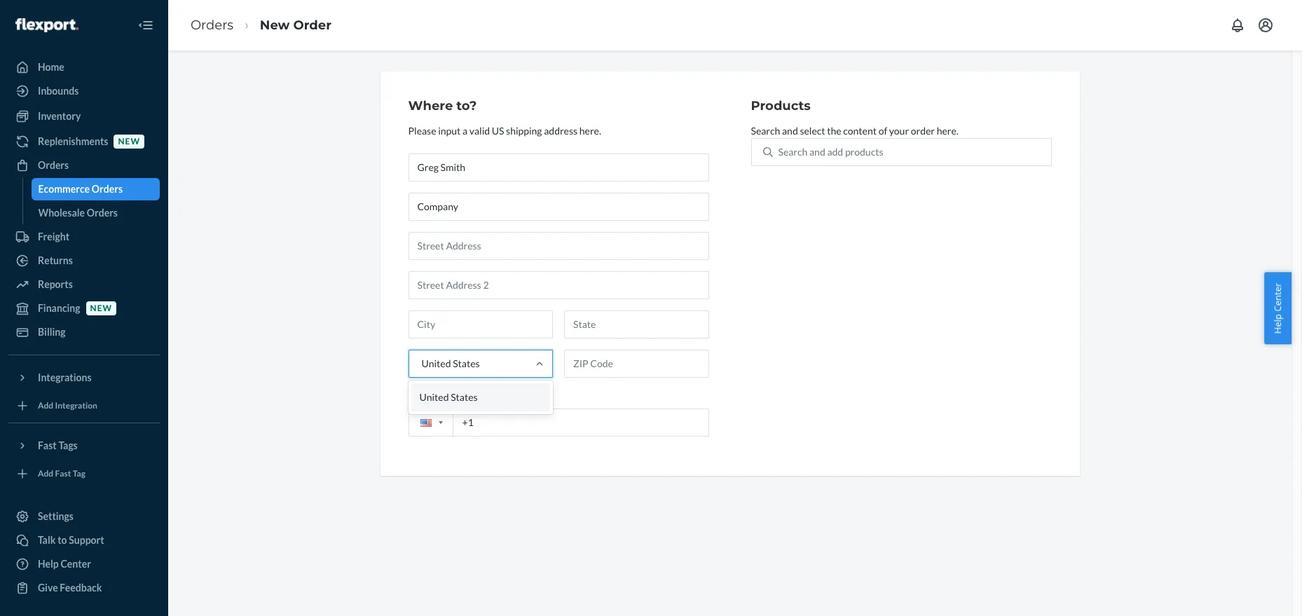 Task type: locate. For each thing, give the bounding box(es) containing it.
shipping
[[506, 125, 542, 137]]

ecommerce
[[38, 183, 90, 195]]

ecommerce orders
[[38, 183, 123, 195]]

and left select
[[783, 125, 798, 137]]

1 vertical spatial help
[[38, 558, 59, 570]]

fast tags button
[[8, 435, 160, 457]]

new
[[118, 136, 140, 147], [90, 303, 112, 314]]

1 horizontal spatial here.
[[937, 125, 959, 137]]

1 horizontal spatial orders link
[[191, 17, 234, 33]]

1 vertical spatial orders link
[[8, 154, 160, 177]]

orders link
[[191, 17, 234, 33], [8, 154, 160, 177]]

products
[[846, 146, 884, 158]]

orders down ecommerce orders link
[[87, 207, 118, 219]]

fast
[[38, 440, 57, 452], [55, 469, 71, 479]]

of
[[879, 125, 888, 137]]

feedback
[[60, 582, 102, 594]]

help center inside button
[[1272, 283, 1285, 334]]

0 horizontal spatial help
[[38, 558, 59, 570]]

united states up united states: + 1 icon
[[420, 391, 478, 403]]

orders left 'new'
[[191, 17, 234, 33]]

1 vertical spatial new
[[90, 303, 112, 314]]

0 vertical spatial orders link
[[191, 17, 234, 33]]

1 horizontal spatial help
[[1272, 314, 1285, 334]]

2 here. from the left
[[937, 125, 959, 137]]

wholesale orders link
[[31, 202, 160, 224]]

give
[[38, 582, 58, 594]]

search right the search icon on the top right
[[779, 146, 808, 158]]

0 horizontal spatial help center
[[38, 558, 91, 570]]

1 vertical spatial add
[[38, 469, 53, 479]]

2 add from the top
[[38, 469, 53, 479]]

give feedback
[[38, 582, 102, 594]]

search for search and select the content of your order here.
[[751, 125, 781, 137]]

0 vertical spatial help center
[[1272, 283, 1285, 334]]

reports
[[38, 278, 73, 290]]

order
[[911, 125, 935, 137]]

0 vertical spatial and
[[783, 125, 798, 137]]

1 add from the top
[[38, 401, 53, 411]]

and for select
[[783, 125, 798, 137]]

help center
[[1272, 283, 1285, 334], [38, 558, 91, 570]]

orders up wholesale orders link at top left
[[92, 183, 123, 195]]

open notifications image
[[1230, 17, 1247, 34]]

1 horizontal spatial and
[[810, 146, 826, 158]]

add left integration
[[38, 401, 53, 411]]

new down inventory link at the left top
[[118, 136, 140, 147]]

1 horizontal spatial new
[[118, 136, 140, 147]]

new
[[260, 17, 290, 33]]

0 horizontal spatial and
[[783, 125, 798, 137]]

please input a valid us shipping address here.
[[408, 125, 602, 137]]

united states down city text box
[[422, 357, 480, 369]]

1 vertical spatial center
[[61, 558, 91, 570]]

search up the search icon on the top right
[[751, 125, 781, 137]]

add
[[38, 401, 53, 411], [38, 469, 53, 479]]

orders link up ecommerce orders
[[8, 154, 160, 177]]

order
[[293, 17, 332, 33]]

0 horizontal spatial new
[[90, 303, 112, 314]]

State text field
[[564, 310, 709, 339]]

where to?
[[408, 98, 477, 114]]

integrations button
[[8, 367, 160, 389]]

united states: + 1 image
[[439, 422, 443, 424]]

0 vertical spatial fast
[[38, 440, 57, 452]]

add for add fast tag
[[38, 469, 53, 479]]

add fast tag
[[38, 469, 85, 479]]

fast tags
[[38, 440, 78, 452]]

orders
[[191, 17, 234, 33], [38, 159, 69, 171], [92, 183, 123, 195], [87, 207, 118, 219]]

First & Last Name text field
[[408, 153, 709, 181]]

your
[[890, 125, 909, 137]]

fast left tag
[[55, 469, 71, 479]]

1 (702) 123-4567 telephone field
[[408, 409, 709, 437]]

united up united states: + 1 icon
[[420, 391, 449, 403]]

0 vertical spatial center
[[1272, 283, 1285, 311]]

give feedback button
[[8, 577, 160, 600]]

here.
[[580, 125, 602, 137], [937, 125, 959, 137]]

0 vertical spatial new
[[118, 136, 140, 147]]

and left add
[[810, 146, 826, 158]]

valid
[[470, 125, 490, 137]]

states
[[453, 357, 480, 369], [451, 391, 478, 403]]

here. right address
[[580, 125, 602, 137]]

new for replenishments
[[118, 136, 140, 147]]

united down city text box
[[422, 357, 451, 369]]

1 vertical spatial united
[[420, 391, 449, 403]]

tag
[[73, 469, 85, 479]]

help
[[1272, 314, 1285, 334], [38, 558, 59, 570]]

financing
[[38, 302, 80, 314]]

orders up ecommerce
[[38, 159, 69, 171]]

united states
[[422, 357, 480, 369], [420, 391, 478, 403]]

0 horizontal spatial here.
[[580, 125, 602, 137]]

united
[[422, 357, 451, 369], [420, 391, 449, 403]]

flexport logo image
[[15, 18, 78, 32]]

1 horizontal spatial help center
[[1272, 283, 1285, 334]]

inventory link
[[8, 105, 160, 128]]

orders link left 'new'
[[191, 17, 234, 33]]

talk to support button
[[8, 529, 160, 552]]

inbounds link
[[8, 80, 160, 102]]

1 vertical spatial fast
[[55, 469, 71, 479]]

Street Address text field
[[408, 232, 709, 260]]

fast left tags
[[38, 440, 57, 452]]

0 horizontal spatial orders link
[[8, 154, 160, 177]]

search
[[751, 125, 781, 137], [779, 146, 808, 158]]

Street Address 2 text field
[[408, 271, 709, 299]]

1 vertical spatial search
[[779, 146, 808, 158]]

1 vertical spatial and
[[810, 146, 826, 158]]

us
[[492, 125, 504, 137]]

1 horizontal spatial center
[[1272, 283, 1285, 311]]

add for add integration
[[38, 401, 53, 411]]

help inside button
[[1272, 314, 1285, 334]]

new down reports link
[[90, 303, 112, 314]]

open account menu image
[[1258, 17, 1275, 34]]

orders link inside breadcrumbs navigation
[[191, 17, 234, 33]]

returns
[[38, 255, 73, 266]]

add down fast tags
[[38, 469, 53, 479]]

ZIP Code text field
[[564, 350, 709, 378]]

center
[[1272, 283, 1285, 311], [61, 558, 91, 570]]

0 vertical spatial add
[[38, 401, 53, 411]]

here. right order
[[937, 125, 959, 137]]

0 vertical spatial search
[[751, 125, 781, 137]]

and
[[783, 125, 798, 137], [810, 146, 826, 158]]

settings
[[38, 510, 74, 522]]

address
[[544, 125, 578, 137]]

returns link
[[8, 250, 160, 272]]

0 vertical spatial help
[[1272, 314, 1285, 334]]

to?
[[457, 98, 477, 114]]



Task type: describe. For each thing, give the bounding box(es) containing it.
new for financing
[[90, 303, 112, 314]]

search and select the content of your order here.
[[751, 125, 959, 137]]

City text field
[[408, 310, 553, 339]]

orders inside breadcrumbs navigation
[[191, 17, 234, 33]]

help center button
[[1265, 272, 1292, 344]]

add fast tag link
[[8, 463, 160, 485]]

1 vertical spatial states
[[451, 391, 478, 403]]

freight
[[38, 231, 69, 243]]

home
[[38, 61, 64, 73]]

add integration
[[38, 401, 97, 411]]

add
[[828, 146, 844, 158]]

tags
[[58, 440, 78, 452]]

search for search and add products
[[779, 146, 808, 158]]

products
[[751, 98, 811, 114]]

billing link
[[8, 321, 160, 344]]

content
[[844, 125, 877, 137]]

1 vertical spatial united states
[[420, 391, 478, 403]]

integrations
[[38, 372, 92, 384]]

wholesale orders
[[38, 207, 118, 219]]

search and add products
[[779, 146, 884, 158]]

Company name text field
[[408, 193, 709, 221]]

search image
[[763, 147, 773, 157]]

input
[[438, 125, 461, 137]]

inventory
[[38, 110, 81, 122]]

where
[[408, 98, 453, 114]]

breadcrumbs navigation
[[180, 5, 343, 46]]

0 vertical spatial states
[[453, 357, 480, 369]]

please
[[408, 125, 436, 137]]

ecommerce orders link
[[31, 178, 160, 201]]

0 horizontal spatial center
[[61, 558, 91, 570]]

fast inside dropdown button
[[38, 440, 57, 452]]

talk to support
[[38, 534, 104, 546]]

new order link
[[260, 17, 332, 33]]

close navigation image
[[137, 17, 154, 34]]

wholesale
[[38, 207, 85, 219]]

new order
[[260, 17, 332, 33]]

integration
[[55, 401, 97, 411]]

0 vertical spatial united states
[[422, 357, 480, 369]]

billing
[[38, 326, 66, 338]]

select
[[800, 125, 826, 137]]

0 vertical spatial united
[[422, 357, 451, 369]]

add integration link
[[8, 395, 160, 417]]

settings link
[[8, 506, 160, 528]]

to
[[58, 534, 67, 546]]

and for add
[[810, 146, 826, 158]]

freight link
[[8, 226, 160, 248]]

inbounds
[[38, 85, 79, 97]]

help center link
[[8, 553, 160, 576]]

talk
[[38, 534, 56, 546]]

home link
[[8, 56, 160, 79]]

support
[[69, 534, 104, 546]]

1 vertical spatial help center
[[38, 558, 91, 570]]

reports link
[[8, 273, 160, 296]]

a
[[463, 125, 468, 137]]

replenishments
[[38, 135, 108, 147]]

center inside button
[[1272, 283, 1285, 311]]

1 here. from the left
[[580, 125, 602, 137]]

the
[[828, 125, 842, 137]]



Task type: vqa. For each thing, say whether or not it's contained in the screenshot.
the Monthly
no



